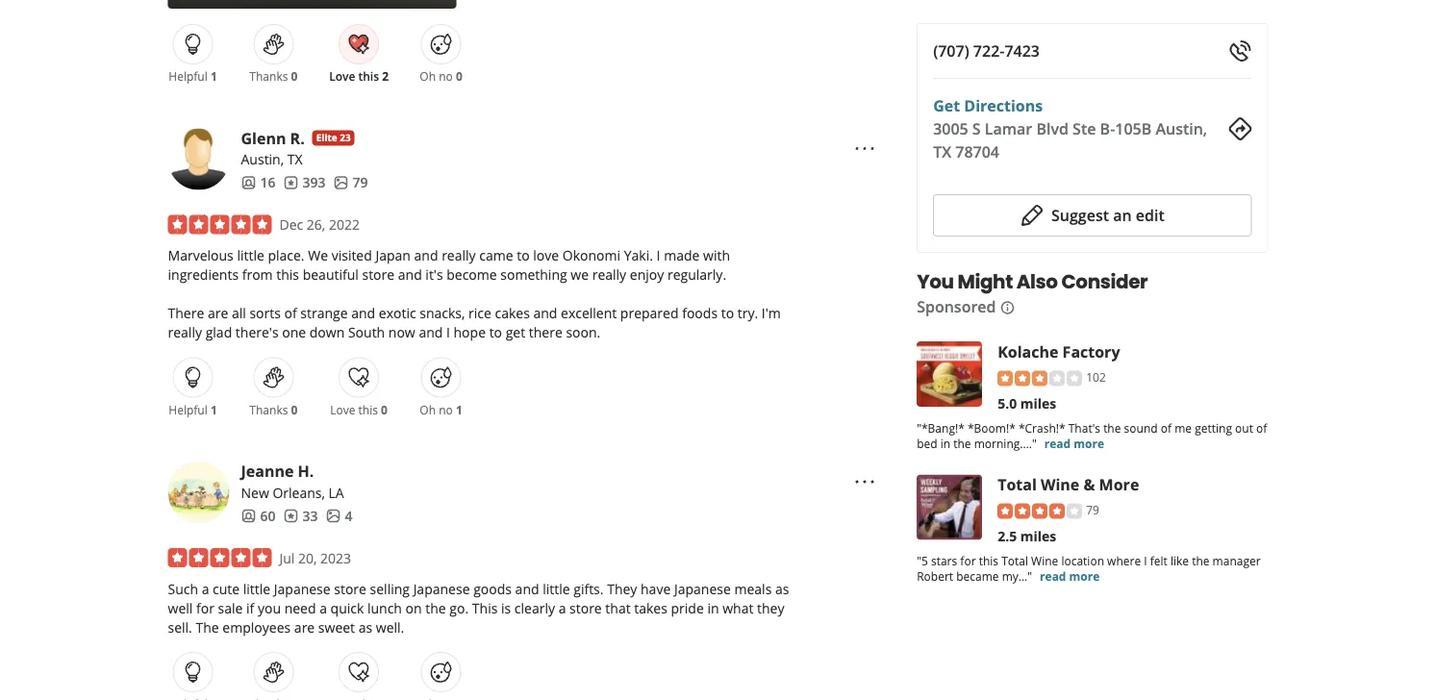 Task type: describe. For each thing, give the bounding box(es) containing it.
menu image
[[854, 137, 877, 160]]

from
[[242, 266, 273, 284]]

selling
[[370, 580, 410, 598]]

and inside such a cute little japanese store selling japanese goods and little gifts.  they have japanese meals as well for sale if you need a quick lunch on the go. this is clearly a store that takes pride in what they sell. the employees are sweet as well.
[[515, 580, 540, 598]]

tx inside elite 23 austin, tx
[[288, 150, 303, 169]]

photos element for jeanne h.
[[326, 506, 353, 526]]

more for wine
[[1070, 569, 1100, 585]]

okonomi
[[563, 246, 621, 265]]

0 right 2
[[456, 68, 463, 84]]

in inside "*bang!* *boom!* *crash!* that's the sound of me getting out of bed in the morning.…"
[[941, 436, 951, 452]]

love this 2
[[329, 68, 389, 84]]

1 vertical spatial store
[[334, 580, 367, 598]]

kolache factory
[[998, 341, 1121, 362]]

2 japanese from the left
[[413, 580, 470, 598]]

(0 reactions) element left 'oh no 1'
[[381, 402, 388, 418]]

what
[[723, 599, 754, 618]]

16 review v2 image
[[283, 175, 299, 190]]

is
[[501, 599, 511, 618]]

you
[[258, 599, 281, 618]]

thanks for love this 0
[[250, 402, 288, 418]]

5 star rating image for glenn r.
[[168, 215, 272, 234]]

the inside "5 stars for this total wine location where i felt like the manager robert became my…"
[[1193, 553, 1210, 569]]

0 horizontal spatial a
[[202, 580, 209, 598]]

foods
[[682, 304, 718, 323]]

you
[[917, 269, 954, 295]]

ste
[[1073, 118, 1097, 139]]

suggest an edit
[[1052, 205, 1165, 226]]

0 vertical spatial as
[[776, 580, 790, 598]]

are inside there are all sorts of strange and exotic snacks, rice cakes and excellent prepared foods to try. i'm really glad there's one down south now and i hope to get there soon.
[[208, 304, 228, 323]]

beautiful
[[303, 266, 359, 284]]

5.0
[[998, 394, 1017, 413]]

read for wine
[[1040, 569, 1067, 585]]

takes
[[634, 599, 668, 618]]

go.
[[450, 599, 469, 618]]

snacks,
[[420, 304, 465, 323]]

on
[[406, 599, 422, 618]]

thanks 0 for love this 0
[[250, 402, 298, 418]]

b-
[[1101, 118, 1116, 139]]

(2 reactions) element
[[382, 68, 389, 84]]

there's
[[236, 323, 279, 342]]

there
[[168, 304, 204, 323]]

became
[[957, 569, 1000, 585]]

(1 reaction) element down hope
[[456, 402, 463, 418]]

glenn r. link
[[241, 128, 305, 148]]

(0 reactions) element up jeanne h. link
[[291, 402, 298, 418]]

r.
[[290, 128, 305, 148]]

something
[[501, 266, 568, 284]]

kolache factory image
[[917, 342, 983, 407]]

stars
[[932, 553, 958, 569]]

h.
[[298, 461, 314, 482]]

factory
[[1063, 341, 1121, 362]]

722-
[[974, 40, 1005, 61]]

no for 0
[[439, 68, 453, 84]]

to inside marvelous little place. we visited japan and really came to love okonomi yaki. i made with ingredients from this beautiful store and it's become something we really enjoy regularly.
[[517, 246, 530, 265]]

jul 20, 2023
[[280, 549, 351, 567]]

total wine & more link
[[998, 474, 1140, 495]]

1 horizontal spatial a
[[320, 599, 327, 618]]

out
[[1236, 420, 1254, 436]]

try.
[[738, 304, 759, 323]]

helpful 1 for love this 2
[[169, 68, 217, 84]]

jeanne h. link
[[241, 461, 314, 482]]

little up 'if'
[[243, 580, 271, 598]]

reviews element for glenn r.
[[283, 173, 326, 192]]

love for love this 2
[[329, 68, 355, 84]]

jeanne h. new orleans, la
[[241, 461, 344, 502]]

(1 reaction) element for love this 0
[[211, 402, 217, 418]]

menu image
[[854, 471, 877, 494]]

and up it's
[[414, 246, 438, 265]]

down
[[310, 323, 345, 342]]

me
[[1175, 420, 1193, 436]]

"5 stars for this total wine location where i felt like the manager robert became my…"
[[917, 553, 1261, 585]]

austin, inside elite 23 austin, tx
[[241, 150, 284, 169]]

24 phone v2 image
[[1229, 39, 1253, 63]]

i'm
[[762, 304, 781, 323]]

helpful 1 for love this 0
[[169, 402, 217, 418]]

might
[[958, 269, 1013, 295]]

dec 26, 2022
[[280, 216, 360, 234]]

location
[[1062, 553, 1105, 569]]

2.5
[[998, 527, 1017, 546]]

become
[[447, 266, 497, 284]]

1 horizontal spatial really
[[442, 246, 476, 265]]

kolache factory link
[[998, 341, 1121, 362]]

elite 23 austin, tx
[[241, 131, 351, 169]]

78704
[[956, 141, 1000, 162]]

edit
[[1136, 205, 1165, 226]]

read more for factory
[[1045, 436, 1105, 452]]

2 vertical spatial store
[[570, 599, 602, 618]]

33
[[303, 507, 318, 525]]

suggest an edit button
[[934, 194, 1253, 237]]

getting
[[1196, 420, 1233, 436]]

16 photos v2 image for jeanne h.
[[326, 509, 341, 524]]

glenn r.
[[241, 128, 305, 148]]

and left it's
[[398, 266, 422, 284]]

total wine & more image
[[917, 475, 983, 540]]

0 horizontal spatial to
[[490, 323, 502, 342]]

0 up r.
[[291, 68, 298, 84]]

are inside such a cute little japanese store selling japanese goods and little gifts.  they have japanese meals as well for sale if you need a quick lunch on the go. this is clearly a store that takes pride in what they sell. the employees are sweet as well.
[[294, 618, 315, 637]]

0 horizontal spatial as
[[359, 618, 373, 637]]

26,
[[307, 216, 326, 234]]

that
[[606, 599, 631, 618]]

16 friends v2 image for glenn r.
[[241, 175, 256, 190]]

for inside "5 stars for this total wine location where i felt like the manager robert became my…"
[[961, 553, 976, 569]]

&
[[1084, 474, 1096, 495]]

store inside marvelous little place. we visited japan and really came to love okonomi yaki. i made with ingredients from this beautiful store and it's become something we really enjoy regularly.
[[362, 266, 395, 284]]

kolache
[[998, 341, 1059, 362]]

and up there
[[534, 304, 558, 323]]

helpful for love this 2
[[169, 68, 208, 84]]

yaki.
[[624, 246, 653, 265]]

5 star rating image for jeanne h.
[[168, 549, 272, 568]]

23
[[340, 131, 351, 144]]

thanks 0 for love this 2
[[250, 68, 298, 84]]

1 for love this 0
[[211, 402, 217, 418]]

rice
[[469, 304, 492, 323]]

employees
[[223, 618, 291, 637]]

(707) 722-7423
[[934, 40, 1040, 61]]

24 pencil v2 image
[[1021, 204, 1044, 227]]

now
[[389, 323, 416, 342]]

enjoy
[[630, 266, 664, 284]]

glenn
[[241, 128, 286, 148]]

prepared
[[621, 304, 679, 323]]

that's
[[1069, 420, 1101, 436]]

oh for oh no 0
[[420, 68, 436, 84]]

with
[[704, 246, 730, 265]]

this inside marvelous little place. we visited japan and really came to love okonomi yaki. i made with ingredients from this beautiful store and it's become something we really enjoy regularly.
[[276, 266, 299, 284]]

cute
[[213, 580, 240, 598]]

there
[[529, 323, 563, 342]]

my…"
[[1003, 569, 1033, 585]]

love
[[533, 246, 559, 265]]

strange
[[301, 304, 348, 323]]

visited
[[332, 246, 372, 265]]

393
[[303, 173, 326, 192]]

they
[[757, 599, 785, 618]]

24 directions v2 image
[[1229, 117, 1253, 141]]

oh no 0
[[420, 68, 463, 84]]

read more for wine
[[1040, 569, 1100, 585]]

need
[[285, 599, 316, 618]]

1 japanese from the left
[[274, 580, 331, 598]]

felt
[[1151, 553, 1168, 569]]

friends element for jeanne h.
[[241, 506, 276, 526]]

no for 1
[[439, 402, 453, 418]]

this inside "5 stars for this total wine location where i felt like the manager robert became my…"
[[979, 553, 999, 569]]



Task type: locate. For each thing, give the bounding box(es) containing it.
morning.…"
[[975, 436, 1037, 452]]

79 up the "2022"
[[353, 173, 368, 192]]

(0 reactions) element down the
[[211, 697, 217, 701]]

the right that's
[[1104, 420, 1122, 436]]

ingredients
[[168, 266, 239, 284]]

79 inside photos element
[[353, 173, 368, 192]]

photos element containing 4
[[326, 506, 353, 526]]

japanese up need
[[274, 580, 331, 598]]

(0 reactions) element
[[291, 68, 298, 84], [456, 68, 463, 84], [291, 402, 298, 418], [381, 402, 388, 418], [211, 697, 217, 701]]

0 vertical spatial helpful
[[169, 68, 208, 84]]

0 horizontal spatial japanese
[[274, 580, 331, 598]]

bed
[[917, 436, 938, 452]]

wine inside "5 stars for this total wine location where i felt like the manager robert became my…"
[[1032, 553, 1059, 569]]

thanks
[[250, 68, 288, 84], [250, 402, 288, 418]]

i inside there are all sorts of strange and exotic snacks, rice cakes and excellent prepared foods to try. i'm really glad there's one down south now and i hope to get there soon.
[[447, 323, 450, 342]]

1 thanks from the top
[[250, 68, 288, 84]]

3 japanese from the left
[[675, 580, 731, 598]]

(0 reactions) element right 2
[[456, 68, 463, 84]]

friends element
[[241, 173, 276, 192], [241, 506, 276, 526]]

1 up photo of glenn r.
[[211, 68, 217, 84]]

store down gifts.
[[570, 599, 602, 618]]

1 horizontal spatial to
[[517, 246, 530, 265]]

0 horizontal spatial in
[[708, 599, 719, 618]]

1 horizontal spatial austin,
[[1156, 118, 1208, 139]]

0 left 'oh no 1'
[[381, 402, 388, 418]]

reviews element
[[283, 173, 326, 192], [283, 506, 318, 526]]

1 vertical spatial photos element
[[326, 506, 353, 526]]

0 vertical spatial read
[[1045, 436, 1071, 452]]

to left get
[[490, 323, 502, 342]]

1 vertical spatial austin,
[[241, 150, 284, 169]]

really up become
[[442, 246, 476, 265]]

2 horizontal spatial of
[[1257, 420, 1268, 436]]

of up one
[[284, 304, 297, 323]]

and down snacks,
[[419, 323, 443, 342]]

60
[[260, 507, 276, 525]]

japan
[[376, 246, 411, 265]]

0 vertical spatial thanks
[[250, 68, 288, 84]]

0 horizontal spatial tx
[[288, 150, 303, 169]]

2 16 friends v2 image from the top
[[241, 509, 256, 524]]

lamar
[[985, 118, 1033, 139]]

miles for kolache
[[1021, 394, 1057, 413]]

5 star rating image
[[168, 215, 272, 234], [168, 549, 272, 568]]

2 vertical spatial really
[[168, 323, 202, 342]]

it's
[[426, 266, 443, 284]]

thanks up glenn r. at the left top of page
[[250, 68, 288, 84]]

of left me
[[1161, 420, 1172, 436]]

1 horizontal spatial as
[[776, 580, 790, 598]]

japanese
[[274, 580, 331, 598], [413, 580, 470, 598], [675, 580, 731, 598]]

we
[[571, 266, 589, 284]]

reviews element down orleans,
[[283, 506, 318, 526]]

la
[[329, 484, 344, 502]]

and up south
[[351, 304, 376, 323]]

1 horizontal spatial tx
[[934, 141, 952, 162]]

came
[[480, 246, 514, 265]]

total down the 2.5
[[1002, 553, 1029, 569]]

no right (2 reactions) element
[[439, 68, 453, 84]]

gifts.
[[574, 580, 604, 598]]

regularly.
[[668, 266, 727, 284]]

friends element for glenn r.
[[241, 173, 276, 192]]

79 for 4 star rating image
[[1087, 502, 1100, 518]]

marvelous
[[168, 246, 234, 265]]

photo of jeanne h. image
[[168, 462, 230, 524]]

tx
[[934, 141, 952, 162], [288, 150, 303, 169]]

0 vertical spatial in
[[941, 436, 951, 452]]

1 vertical spatial 16 friends v2 image
[[241, 509, 256, 524]]

for up the
[[196, 599, 215, 618]]

0 vertical spatial 79
[[353, 173, 368, 192]]

2 vertical spatial to
[[490, 323, 502, 342]]

1 vertical spatial no
[[439, 402, 453, 418]]

wine down 2.5 miles
[[1032, 553, 1059, 569]]

love down down
[[330, 402, 356, 418]]

no
[[439, 68, 453, 84], [439, 402, 453, 418]]

cakes
[[495, 304, 530, 323]]

2 miles from the top
[[1021, 527, 1057, 546]]

1 vertical spatial wine
[[1032, 553, 1059, 569]]

0 vertical spatial photos element
[[333, 173, 368, 192]]

photo of glenn r. image
[[168, 129, 230, 190]]

1 vertical spatial miles
[[1021, 527, 1057, 546]]

of
[[284, 304, 297, 323], [1161, 420, 1172, 436], [1257, 420, 1268, 436]]

1 5 star rating image from the top
[[168, 215, 272, 234]]

a right need
[[320, 599, 327, 618]]

0 vertical spatial really
[[442, 246, 476, 265]]

7423
[[1005, 40, 1040, 61]]

austin, right "105b"
[[1156, 118, 1208, 139]]

79
[[353, 173, 368, 192], [1087, 502, 1100, 518]]

79 down &
[[1087, 502, 1100, 518]]

helpful 1 down glad
[[169, 402, 217, 418]]

oh
[[420, 68, 436, 84], [420, 402, 436, 418]]

1 vertical spatial i
[[447, 323, 450, 342]]

store up quick
[[334, 580, 367, 598]]

0 vertical spatial i
[[657, 246, 661, 265]]

2 vertical spatial i
[[1145, 553, 1148, 569]]

1 vertical spatial are
[[294, 618, 315, 637]]

more
[[1074, 436, 1105, 452], [1070, 569, 1100, 585]]

store down japan
[[362, 266, 395, 284]]

1 vertical spatial love
[[330, 402, 356, 418]]

1 horizontal spatial for
[[961, 553, 976, 569]]

reviews element containing 393
[[283, 173, 326, 192]]

friends element containing 60
[[241, 506, 276, 526]]

2 horizontal spatial japanese
[[675, 580, 731, 598]]

4 star rating image
[[998, 504, 1083, 519]]

read more link right my…"
[[1040, 569, 1100, 585]]

for right stars
[[961, 553, 976, 569]]

1 16 friends v2 image from the top
[[241, 175, 256, 190]]

*boom!*
[[968, 420, 1016, 436]]

2 horizontal spatial a
[[559, 599, 566, 618]]

reviews element for jeanne h.
[[283, 506, 318, 526]]

1 vertical spatial helpful 1
[[169, 402, 217, 418]]

3 star rating image
[[998, 371, 1083, 386]]

get
[[506, 323, 526, 342]]

this
[[472, 599, 498, 618]]

2 no from the top
[[439, 402, 453, 418]]

this left 2
[[358, 68, 379, 84]]

thanks 0 up glenn r. at the left top of page
[[250, 68, 298, 84]]

0 vertical spatial helpful 1
[[169, 68, 217, 84]]

0 vertical spatial store
[[362, 266, 395, 284]]

2 helpful from the top
[[169, 402, 208, 418]]

tx inside the 'get directions 3005 s lamar blvd ste b-105b austin, tx 78704'
[[934, 141, 952, 162]]

this down place.
[[276, 266, 299, 284]]

the right like
[[1193, 553, 1210, 569]]

really down okonomi
[[593, 266, 627, 284]]

1 oh from the top
[[420, 68, 436, 84]]

sweet
[[318, 618, 355, 637]]

(1 reaction) element for love this 2
[[211, 68, 217, 84]]

all
[[232, 304, 246, 323]]

1 miles from the top
[[1021, 394, 1057, 413]]

1 down hope
[[456, 402, 463, 418]]

the inside such a cute little japanese store selling japanese goods and little gifts.  they have japanese meals as well for sale if you need a quick lunch on the go. this is clearly a store that takes pride in what they sell. the employees are sweet as well.
[[426, 599, 446, 618]]

no right love this 0
[[439, 402, 453, 418]]

16 review v2 image
[[283, 509, 299, 524]]

5 star rating image up marvelous at the top left
[[168, 215, 272, 234]]

0 horizontal spatial i
[[447, 323, 450, 342]]

2 reviews element from the top
[[283, 506, 318, 526]]

have
[[641, 580, 671, 598]]

hope
[[454, 323, 486, 342]]

1 vertical spatial total
[[1002, 553, 1029, 569]]

0 vertical spatial wine
[[1041, 474, 1080, 495]]

1 vertical spatial read more
[[1040, 569, 1100, 585]]

(1 reaction) element up photo of glenn r.
[[211, 68, 217, 84]]

1 horizontal spatial of
[[1161, 420, 1172, 436]]

excellent
[[561, 304, 617, 323]]

japanese up pride
[[675, 580, 731, 598]]

get directions 3005 s lamar blvd ste b-105b austin, tx 78704
[[934, 95, 1208, 162]]

directions
[[965, 95, 1043, 116]]

lunch
[[368, 599, 402, 618]]

1 down glad
[[211, 402, 217, 418]]

sell.
[[168, 618, 192, 637]]

get directions link
[[934, 95, 1043, 116]]

love for love this 0
[[330, 402, 356, 418]]

there are all sorts of strange and exotic snacks, rice cakes and excellent prepared foods to try. i'm really glad there's one down south now and i hope to get there soon.
[[168, 304, 781, 342]]

0 vertical spatial are
[[208, 304, 228, 323]]

to left try.
[[722, 304, 734, 323]]

1 vertical spatial for
[[196, 599, 215, 618]]

1 horizontal spatial i
[[657, 246, 661, 265]]

i inside "5 stars for this total wine location where i felt like the manager robert became my…"
[[1145, 553, 1148, 569]]

photos element down la
[[326, 506, 353, 526]]

2 5 star rating image from the top
[[168, 549, 272, 568]]

16 photos v2 image right 393
[[333, 175, 349, 190]]

1 reviews element from the top
[[283, 173, 326, 192]]

new
[[241, 484, 269, 502]]

0 vertical spatial 16 friends v2 image
[[241, 175, 256, 190]]

more up &
[[1074, 436, 1105, 452]]

marvelous little place. we visited japan and really came to love okonomi yaki. i made with ingredients from this beautiful store and it's become something we really enjoy regularly.
[[168, 246, 730, 284]]

2 horizontal spatial really
[[593, 266, 627, 284]]

0 vertical spatial 5 star rating image
[[168, 215, 272, 234]]

total
[[998, 474, 1037, 495], [1002, 553, 1029, 569]]

in left what
[[708, 599, 719, 618]]

16 photos v2 image
[[333, 175, 349, 190], [326, 509, 341, 524]]

1 no from the top
[[439, 68, 453, 84]]

are up glad
[[208, 304, 228, 323]]

0 vertical spatial for
[[961, 553, 976, 569]]

1 horizontal spatial are
[[294, 618, 315, 637]]

love
[[329, 68, 355, 84], [330, 402, 356, 418]]

2 oh from the top
[[420, 402, 436, 418]]

friends element containing 16
[[241, 173, 276, 192]]

0 vertical spatial more
[[1074, 436, 1105, 452]]

0 horizontal spatial are
[[208, 304, 228, 323]]

read more
[[1045, 436, 1105, 452], [1040, 569, 1100, 585]]

i left felt
[[1145, 553, 1148, 569]]

friends element left 16 review v2 image at left top
[[241, 173, 276, 192]]

also
[[1017, 269, 1058, 295]]

wine
[[1041, 474, 1080, 495], [1032, 553, 1059, 569]]

0 vertical spatial reviews element
[[283, 173, 326, 192]]

1 vertical spatial helpful
[[169, 402, 208, 418]]

more left where at the bottom right of the page
[[1070, 569, 1100, 585]]

0 horizontal spatial 79
[[353, 173, 368, 192]]

(1 reaction) element
[[211, 68, 217, 84], [211, 402, 217, 418], [456, 402, 463, 418]]

0 vertical spatial total
[[998, 474, 1037, 495]]

of right out
[[1257, 420, 1268, 436]]

1 horizontal spatial in
[[941, 436, 951, 452]]

this down the 2.5
[[979, 553, 999, 569]]

as up they
[[776, 580, 790, 598]]

0 horizontal spatial for
[[196, 599, 215, 618]]

miles for total
[[1021, 527, 1057, 546]]

0 vertical spatial oh
[[420, 68, 436, 84]]

oh for oh no 1
[[420, 402, 436, 418]]

more
[[1100, 474, 1140, 495]]

as left well.
[[359, 618, 373, 637]]

1 vertical spatial more
[[1070, 569, 1100, 585]]

1 for love this 2
[[211, 68, 217, 84]]

photos element
[[333, 173, 368, 192], [326, 506, 353, 526]]

little up clearly
[[543, 580, 570, 598]]

such
[[168, 580, 198, 598]]

16 photos v2 image left 4
[[326, 509, 341, 524]]

this left 'oh no 1'
[[359, 402, 378, 418]]

austin, down glenn
[[241, 150, 284, 169]]

i down snacks,
[[447, 323, 450, 342]]

2 thanks from the top
[[250, 402, 288, 418]]

oh right (2 reactions) element
[[420, 68, 436, 84]]

sound
[[1125, 420, 1158, 436]]

really inside there are all sorts of strange and exotic snacks, rice cakes and excellent prepared foods to try. i'm really glad there's one down south now and i hope to get there soon.
[[168, 323, 202, 342]]

read more link for wine
[[1040, 569, 1100, 585]]

read more right my…"
[[1040, 569, 1100, 585]]

tx down the '3005'
[[934, 141, 952, 162]]

more for factory
[[1074, 436, 1105, 452]]

in inside such a cute little japanese store selling japanese goods and little gifts.  they have japanese meals as well for sale if you need a quick lunch on the go. this is clearly a store that takes pride in what they sell. the employees are sweet as well.
[[708, 599, 719, 618]]

0 horizontal spatial austin,
[[241, 150, 284, 169]]

a right clearly
[[559, 599, 566, 618]]

1 horizontal spatial japanese
[[413, 580, 470, 598]]

japanese up go.
[[413, 580, 470, 598]]

elite
[[316, 131, 338, 144]]

austin, inside the 'get directions 3005 s lamar blvd ste b-105b austin, tx 78704'
[[1156, 118, 1208, 139]]

reviews element down elite 23 austin, tx
[[283, 173, 326, 192]]

read more up total wine & more
[[1045, 436, 1105, 452]]

photos element right 393
[[333, 173, 368, 192]]

2 thanks 0 from the top
[[250, 402, 298, 418]]

love left 2
[[329, 68, 355, 84]]

read more link for factory
[[1045, 436, 1105, 452]]

tx down r.
[[288, 150, 303, 169]]

i inside marvelous little place. we visited japan and really came to love okonomi yaki. i made with ingredients from this beautiful store and it's become something we really enjoy regularly.
[[657, 246, 661, 265]]

well.
[[376, 618, 405, 637]]

friends element down new
[[241, 506, 276, 526]]

1 vertical spatial 5 star rating image
[[168, 549, 272, 568]]

get
[[934, 95, 961, 116]]

0 vertical spatial 16 photos v2 image
[[333, 175, 349, 190]]

1 thanks 0 from the top
[[250, 68, 298, 84]]

1 vertical spatial reviews element
[[283, 506, 318, 526]]

0 vertical spatial no
[[439, 68, 453, 84]]

2 horizontal spatial i
[[1145, 553, 1148, 569]]

1 vertical spatial read
[[1040, 569, 1067, 585]]

1 vertical spatial in
[[708, 599, 719, 618]]

2 helpful 1 from the top
[[169, 402, 217, 418]]

2.5 miles
[[998, 527, 1057, 546]]

1 vertical spatial 79
[[1087, 502, 1100, 518]]

helpful
[[169, 68, 208, 84], [169, 402, 208, 418]]

1 vertical spatial oh
[[420, 402, 436, 418]]

1 vertical spatial to
[[722, 304, 734, 323]]

for inside such a cute little japanese store selling japanese goods and little gifts.  they have japanese meals as well for sale if you need a quick lunch on the go. this is clearly a store that takes pride in what they sell. the employees are sweet as well.
[[196, 599, 215, 618]]

1 vertical spatial thanks
[[250, 402, 288, 418]]

2
[[382, 68, 389, 84]]

little
[[237, 246, 264, 265], [243, 580, 271, 598], [543, 580, 570, 598]]

2023
[[321, 549, 351, 567]]

16
[[260, 173, 276, 192]]

16 friends v2 image left 60
[[241, 509, 256, 524]]

2 friends element from the top
[[241, 506, 276, 526]]

0 vertical spatial austin,
[[1156, 118, 1208, 139]]

16 photos v2 image for glenn r.
[[333, 175, 349, 190]]

0 vertical spatial to
[[517, 246, 530, 265]]

1 vertical spatial friends element
[[241, 506, 276, 526]]

1 vertical spatial really
[[593, 266, 627, 284]]

place.
[[268, 246, 305, 265]]

79 for glenn r.'s 16 photos v2
[[353, 173, 368, 192]]

oh right love this 0
[[420, 402, 436, 418]]

0 vertical spatial miles
[[1021, 394, 1057, 413]]

1 vertical spatial thanks 0
[[250, 402, 298, 418]]

1 vertical spatial read more link
[[1040, 569, 1100, 585]]

photos element containing 79
[[333, 173, 368, 192]]

"*bang!* *boom!* *crash!* that's the sound of me getting out of bed in the morning.…"
[[917, 420, 1268, 452]]

thanks for love this 2
[[250, 68, 288, 84]]

(0 reactions) element up r.
[[291, 68, 298, 84]]

orleans,
[[273, 484, 325, 502]]

robert
[[917, 569, 954, 585]]

helpful up photo of glenn r.
[[169, 68, 208, 84]]

20,
[[298, 549, 317, 567]]

(707)
[[934, 40, 970, 61]]

miles up *crash!*
[[1021, 394, 1057, 413]]

of inside there are all sorts of strange and exotic snacks, rice cakes and excellent prepared foods to try. i'm really glad there's one down south now and i hope to get there soon.
[[284, 304, 297, 323]]

dec
[[280, 216, 303, 234]]

really down there
[[168, 323, 202, 342]]

little inside marvelous little place. we visited japan and really came to love okonomi yaki. i made with ingredients from this beautiful store and it's become something we really enjoy regularly.
[[237, 246, 264, 265]]

0 horizontal spatial really
[[168, 323, 202, 342]]

photos element for glenn r.
[[333, 173, 368, 192]]

little up from
[[237, 246, 264, 265]]

sorts
[[250, 304, 281, 323]]

total inside "5 stars for this total wine location where i felt like the manager robert became my…"
[[1002, 553, 1029, 569]]

16 friends v2 image left 16
[[241, 175, 256, 190]]

1 horizontal spatial 79
[[1087, 502, 1100, 518]]

16 info v2 image
[[1000, 300, 1016, 315]]

0 vertical spatial friends element
[[241, 173, 276, 192]]

(1 reaction) element down glad
[[211, 402, 217, 418]]

2 horizontal spatial to
[[722, 304, 734, 323]]

total up 4 star rating image
[[998, 474, 1037, 495]]

helpful 1 up photo of glenn r.
[[169, 68, 217, 84]]

total wine & more
[[998, 474, 1140, 495]]

0 vertical spatial thanks 0
[[250, 68, 298, 84]]

1 friends element from the top
[[241, 173, 276, 192]]

the
[[1104, 420, 1122, 436], [954, 436, 972, 452], [1193, 553, 1210, 569], [426, 599, 446, 618]]

sale
[[218, 599, 243, 618]]

1 vertical spatial as
[[359, 618, 373, 637]]

miles down 4 star rating image
[[1021, 527, 1057, 546]]

0 vertical spatial love
[[329, 68, 355, 84]]

1 helpful 1 from the top
[[169, 68, 217, 84]]

16 friends v2 image
[[241, 175, 256, 190], [241, 509, 256, 524]]

i right yaki.
[[657, 246, 661, 265]]

one
[[282, 323, 306, 342]]

16 friends v2 image for jeanne h.
[[241, 509, 256, 524]]

5 star rating image up "cute"
[[168, 549, 272, 568]]

helpful down glad
[[169, 402, 208, 418]]

read up total wine & more
[[1045, 436, 1071, 452]]

the right "on"
[[426, 599, 446, 618]]

and up clearly
[[515, 580, 540, 598]]

to up something
[[517, 246, 530, 265]]

1 helpful from the top
[[169, 68, 208, 84]]

0 up jeanne h. link
[[291, 402, 298, 418]]

helpful for love this 0
[[169, 402, 208, 418]]

reviews element containing 33
[[283, 506, 318, 526]]

read for factory
[[1045, 436, 1071, 452]]

0 vertical spatial read more
[[1045, 436, 1105, 452]]

*crash!*
[[1019, 420, 1066, 436]]

the right bed
[[954, 436, 972, 452]]

0 vertical spatial read more link
[[1045, 436, 1105, 452]]

read right my…"
[[1040, 569, 1067, 585]]

we
[[308, 246, 328, 265]]

1 vertical spatial 16 photos v2 image
[[326, 509, 341, 524]]

0 horizontal spatial of
[[284, 304, 297, 323]]



Task type: vqa. For each thing, say whether or not it's contained in the screenshot.
Thanks corresponding to Love this 0
yes



